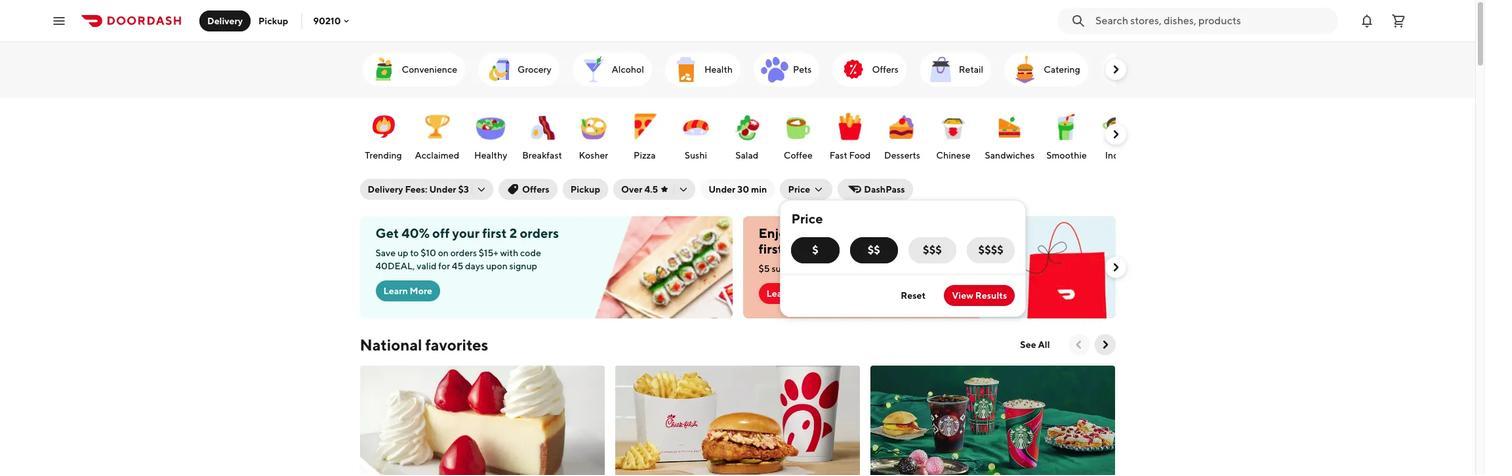 Task type: describe. For each thing, give the bounding box(es) containing it.
a
[[796, 226, 803, 241]]

get
[[376, 226, 399, 241]]

catering
[[1044, 64, 1080, 75]]

$
[[812, 244, 818, 256]]

smoothie
[[1046, 150, 1087, 161]]

sushi
[[685, 150, 707, 161]]

delivery for delivery fees: under $3
[[368, 184, 403, 195]]

40%
[[402, 226, 430, 241]]

health
[[704, 64, 733, 75]]

price button
[[780, 179, 833, 200]]

off
[[432, 226, 450, 241]]

save
[[376, 248, 396, 258]]

get 40% off your first 2 orders
[[376, 226, 559, 241]]

view results
[[952, 291, 1007, 301]]

under inside under 30 min button
[[708, 184, 735, 195]]

min
[[751, 184, 767, 195]]

open menu image
[[51, 13, 67, 29]]

alcohol image
[[578, 54, 609, 85]]

1 horizontal spatial pickup button
[[563, 179, 608, 200]]

catering link
[[1004, 52, 1088, 87]]

kosher
[[579, 150, 608, 161]]

notification bell image
[[1359, 13, 1375, 29]]

convenience
[[402, 64, 457, 75]]

more for 40%
[[410, 286, 432, 296]]

retail
[[959, 64, 983, 75]]

alcohol
[[612, 64, 644, 75]]

to
[[410, 248, 419, 258]]

more for a
[[793, 289, 815, 299]]

fast food
[[830, 150, 871, 161]]

delivery button
[[199, 10, 251, 31]]

breakfast
[[522, 150, 562, 161]]

dashpass button
[[838, 179, 913, 200]]

offers inside button
[[522, 184, 549, 195]]

$5 subtotal minimum required.
[[759, 264, 886, 274]]

pets image
[[759, 54, 790, 85]]

subtotal
[[772, 264, 806, 274]]

under 30 min button
[[701, 179, 775, 200]]

grocery link
[[478, 52, 559, 87]]

flowers image
[[1106, 54, 1138, 85]]

under 30 min
[[708, 184, 767, 195]]

minimum
[[808, 264, 847, 274]]

national favorites link
[[360, 335, 488, 356]]

fees:
[[405, 184, 427, 195]]

$ button
[[791, 237, 839, 264]]

with
[[500, 248, 518, 258]]

$$
[[868, 244, 880, 256]]

trending
[[365, 150, 402, 161]]

$$ button
[[850, 237, 898, 264]]

reset button
[[893, 285, 934, 306]]

view results button
[[944, 285, 1015, 306]]

learn more for a
[[766, 289, 815, 299]]

4.5
[[644, 184, 658, 195]]

0 items, open order cart image
[[1391, 13, 1406, 29]]

national favorites
[[360, 336, 488, 354]]

code
[[520, 248, 541, 258]]

1 under from the left
[[429, 184, 456, 195]]

$10
[[421, 248, 436, 258]]

catering image
[[1010, 54, 1041, 85]]

offers button
[[498, 179, 557, 200]]

$$$$
[[978, 244, 1004, 256]]

signup
[[509, 261, 537, 272]]

$15+
[[479, 248, 498, 258]]

see
[[1020, 340, 1036, 350]]

sandwiches
[[985, 150, 1035, 161]]

health image
[[670, 54, 702, 85]]

$$$
[[923, 244, 942, 256]]

salad
[[735, 150, 759, 161]]

days
[[465, 261, 484, 272]]

food
[[849, 150, 871, 161]]

learn more button for 40%
[[376, 281, 440, 302]]

1 vertical spatial price
[[791, 211, 823, 226]]

Store search: begin typing to search for stores available on DoorDash text field
[[1095, 13, 1330, 28]]

previous button of carousel image
[[1072, 338, 1085, 352]]

alcohol link
[[572, 52, 652, 87]]

national
[[360, 336, 422, 354]]

indian
[[1105, 150, 1131, 161]]

$5
[[759, 264, 770, 274]]

view
[[952, 291, 973, 301]]



Task type: vqa. For each thing, say whether or not it's contained in the screenshot.
IT inside the 'button'
no



Task type: locate. For each thing, give the bounding box(es) containing it.
pickup
[[258, 15, 288, 26], [570, 184, 600, 195]]

health link
[[665, 52, 741, 87]]

0 horizontal spatial pickup button
[[251, 10, 296, 31]]

pets link
[[754, 52, 820, 87]]

learn more button for a
[[759, 283, 823, 304]]

0 vertical spatial orders
[[520, 226, 559, 241]]

learn more down subtotal
[[766, 289, 815, 299]]

$0
[[806, 226, 823, 241]]

0 vertical spatial delivery
[[207, 15, 243, 26]]

trending link
[[361, 104, 406, 165]]

1 vertical spatial orders
[[450, 248, 477, 258]]

$$$ button
[[908, 237, 956, 264]]

pickup button down kosher
[[563, 179, 608, 200]]

learn for get 40% off your first 2 orders
[[383, 286, 408, 296]]

0 vertical spatial on
[[899, 226, 915, 241]]

1 horizontal spatial first
[[759, 241, 783, 256]]

0 horizontal spatial learn more button
[[376, 281, 440, 302]]

grocery
[[518, 64, 551, 75]]

1 horizontal spatial learn more
[[766, 289, 815, 299]]

0 horizontal spatial learn
[[383, 286, 408, 296]]

fee
[[877, 226, 897, 241]]

1 vertical spatial on
[[438, 248, 449, 258]]

offers image
[[838, 54, 869, 85]]

learn for enjoy a $0 delivery fee on your first order.
[[766, 289, 791, 299]]

1 horizontal spatial more
[[793, 289, 815, 299]]

price
[[788, 184, 810, 195], [791, 211, 823, 226]]

0 horizontal spatial on
[[438, 248, 449, 258]]

under left the 30
[[708, 184, 735, 195]]

0 vertical spatial pickup button
[[251, 10, 296, 31]]

learn more button down 40deal,
[[376, 281, 440, 302]]

over 4.5 button
[[613, 179, 695, 200]]

0 vertical spatial price
[[788, 184, 810, 195]]

results
[[975, 291, 1007, 301]]

0 vertical spatial offers
[[872, 64, 898, 75]]

pickup button left 90210
[[251, 10, 296, 31]]

offers down breakfast
[[522, 184, 549, 195]]

under
[[429, 184, 456, 195], [708, 184, 735, 195]]

more down subtotal
[[793, 289, 815, 299]]

1 your from the left
[[452, 226, 480, 241]]

1 horizontal spatial orders
[[520, 226, 559, 241]]

chinese
[[936, 150, 970, 161]]

first left 2
[[482, 226, 507, 241]]

learn
[[383, 286, 408, 296], [766, 289, 791, 299]]

45
[[452, 261, 463, 272]]

pets
[[793, 64, 812, 75]]

1 vertical spatial first
[[759, 241, 783, 256]]

learn more button
[[376, 281, 440, 302], [759, 283, 823, 304]]

1 horizontal spatial offers
[[872, 64, 898, 75]]

1 horizontal spatial your
[[918, 226, 945, 241]]

your inside enjoy a $0 delivery fee on your first order.
[[918, 226, 945, 241]]

favorites
[[425, 336, 488, 354]]

learn more for 40%
[[383, 286, 432, 296]]

dashpass
[[864, 184, 905, 195]]

learn down 40deal,
[[383, 286, 408, 296]]

more down valid
[[410, 286, 432, 296]]

1 horizontal spatial pickup
[[570, 184, 600, 195]]

pickup down kosher
[[570, 184, 600, 195]]

healthy
[[474, 150, 507, 161]]

upon
[[486, 261, 508, 272]]

40deal,
[[376, 261, 415, 272]]

fast
[[830, 150, 847, 161]]

retail image
[[925, 54, 956, 85]]

90210 button
[[313, 15, 351, 26]]

1 horizontal spatial on
[[899, 226, 915, 241]]

save up to $10 on orders $15+ with code 40deal, valid for 45 days upon signup
[[376, 248, 541, 272]]

price down coffee
[[788, 184, 810, 195]]

more
[[410, 286, 432, 296], [793, 289, 815, 299]]

0 horizontal spatial offers
[[522, 184, 549, 195]]

delivery
[[207, 15, 243, 26], [368, 184, 403, 195]]

acclaimed link
[[412, 104, 462, 165]]

learn more
[[383, 286, 432, 296], [766, 289, 815, 299]]

on inside save up to $10 on orders $15+ with code 40deal, valid for 45 days upon signup
[[438, 248, 449, 258]]

desserts
[[884, 150, 920, 161]]

delivery fees: under $3
[[368, 184, 469, 195]]

pickup right delivery button
[[258, 15, 288, 26]]

delivery inside delivery button
[[207, 15, 243, 26]]

1 horizontal spatial under
[[708, 184, 735, 195]]

enjoy
[[759, 226, 793, 241]]

valid
[[417, 261, 436, 272]]

for
[[438, 261, 450, 272]]

price inside button
[[788, 184, 810, 195]]

on up for
[[438, 248, 449, 258]]

0 horizontal spatial first
[[482, 226, 507, 241]]

first inside enjoy a $0 delivery fee on your first order.
[[759, 241, 783, 256]]

order.
[[786, 241, 821, 256]]

orders
[[520, 226, 559, 241], [450, 248, 477, 258]]

1 vertical spatial offers
[[522, 184, 549, 195]]

grocery image
[[483, 54, 515, 85]]

90210
[[313, 15, 341, 26]]

$3
[[458, 184, 469, 195]]

0 horizontal spatial your
[[452, 226, 480, 241]]

over 4.5
[[621, 184, 658, 195]]

on inside enjoy a $0 delivery fee on your first order.
[[899, 226, 915, 241]]

acclaimed
[[415, 150, 459, 161]]

$$$$ button
[[967, 237, 1015, 264]]

pizza
[[634, 150, 656, 161]]

0 horizontal spatial more
[[410, 286, 432, 296]]

on
[[899, 226, 915, 241], [438, 248, 449, 258]]

1 horizontal spatial delivery
[[368, 184, 403, 195]]

over
[[621, 184, 643, 195]]

your up $$$ at the right bottom of the page
[[918, 226, 945, 241]]

next button of carousel image
[[1109, 63, 1122, 76], [1109, 128, 1122, 141], [1109, 261, 1122, 274], [1098, 338, 1111, 352]]

0 vertical spatial first
[[482, 226, 507, 241]]

convenience link
[[362, 52, 465, 87]]

orders up 45 on the left of the page
[[450, 248, 477, 258]]

2
[[510, 226, 517, 241]]

learn more down 40deal,
[[383, 286, 432, 296]]

2 your from the left
[[918, 226, 945, 241]]

retail link
[[919, 52, 991, 87]]

learn down subtotal
[[766, 289, 791, 299]]

learn more button down subtotal
[[759, 283, 823, 304]]

30
[[737, 184, 749, 195]]

1 horizontal spatial learn more button
[[759, 283, 823, 304]]

0 horizontal spatial pickup
[[258, 15, 288, 26]]

orders inside save up to $10 on orders $15+ with code 40deal, valid for 45 days upon signup
[[450, 248, 477, 258]]

2 under from the left
[[708, 184, 735, 195]]

0 horizontal spatial delivery
[[207, 15, 243, 26]]

reset
[[901, 291, 926, 301]]

see all
[[1020, 340, 1050, 350]]

delivery for delivery
[[207, 15, 243, 26]]

convenience image
[[368, 54, 399, 85]]

0 horizontal spatial orders
[[450, 248, 477, 258]]

1 vertical spatial pickup button
[[563, 179, 608, 200]]

required.
[[849, 264, 886, 274]]

1 vertical spatial pickup
[[570, 184, 600, 195]]

first
[[482, 226, 507, 241], [759, 241, 783, 256]]

up
[[397, 248, 408, 258]]

coffee
[[784, 150, 813, 161]]

first down enjoy
[[759, 241, 783, 256]]

offers link
[[833, 52, 906, 87]]

1 vertical spatial delivery
[[368, 184, 403, 195]]

1 horizontal spatial learn
[[766, 289, 791, 299]]

offers right offers image
[[872, 64, 898, 75]]

0 vertical spatial pickup
[[258, 15, 288, 26]]

offers
[[872, 64, 898, 75], [522, 184, 549, 195]]

enjoy a $0 delivery fee on your first order.
[[759, 226, 945, 256]]

see all link
[[1012, 335, 1058, 356]]

price down price button
[[791, 211, 823, 226]]

delivery
[[826, 226, 874, 241]]

orders up code
[[520, 226, 559, 241]]

your right off at left
[[452, 226, 480, 241]]

0 horizontal spatial under
[[429, 184, 456, 195]]

0 horizontal spatial learn more
[[383, 286, 432, 296]]

on right the fee
[[899, 226, 915, 241]]

all
[[1038, 340, 1050, 350]]

under left $3
[[429, 184, 456, 195]]



